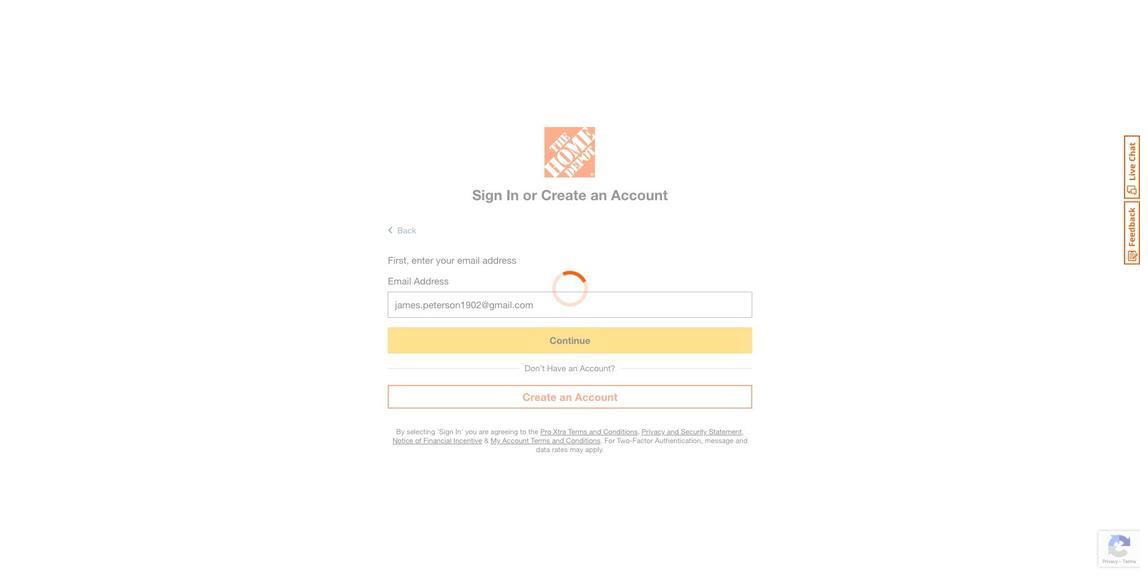 Task type: locate. For each thing, give the bounding box(es) containing it.
None email field
[[388, 292, 753, 318]]



Task type: describe. For each thing, give the bounding box(es) containing it.
thd logo image
[[545, 127, 596, 181]]

back arrow image
[[388, 225, 393, 235]]

feedback link image
[[1125, 201, 1141, 265]]

live chat image
[[1125, 135, 1141, 199]]



Task type: vqa. For each thing, say whether or not it's contained in the screenshot.
topmost knowledgeable
no



